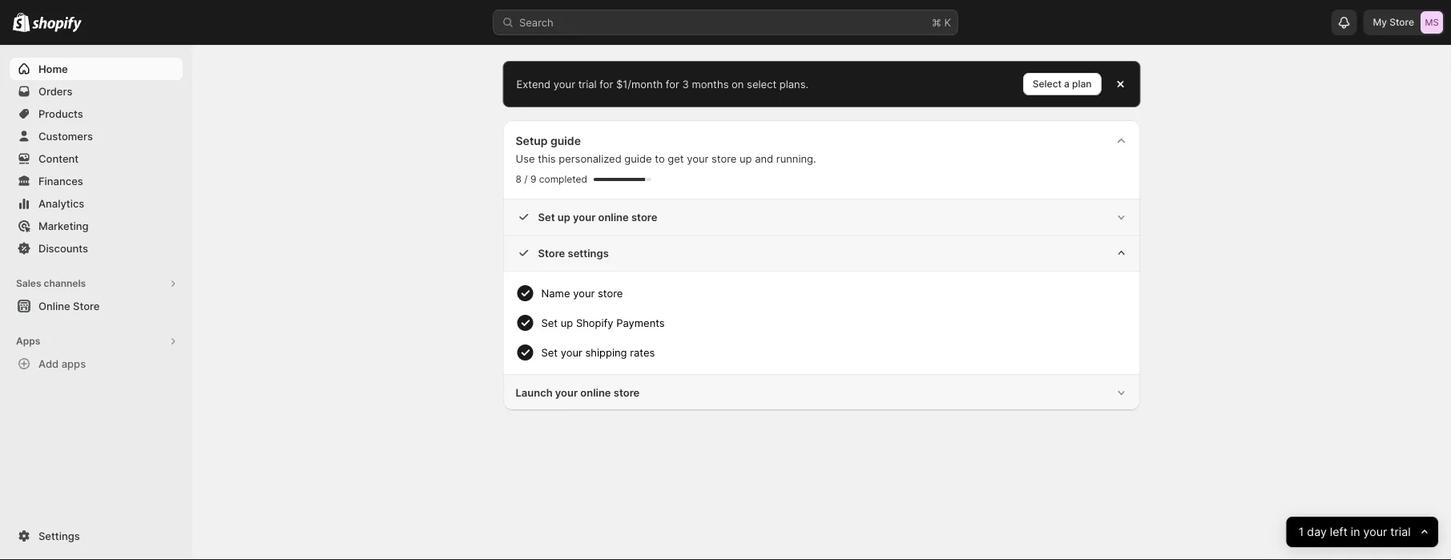 Task type: describe. For each thing, give the bounding box(es) containing it.
channels
[[44, 278, 86, 289]]

⌘
[[932, 16, 942, 28]]

store left and
[[712, 152, 737, 165]]

1 for from the left
[[600, 78, 613, 90]]

use
[[516, 152, 535, 165]]

set your shipping rates button
[[541, 338, 1128, 367]]

left
[[1330, 525, 1348, 539]]

1 day left in your trial
[[1299, 525, 1411, 539]]

add apps
[[38, 357, 86, 370]]

select
[[747, 78, 777, 90]]

0 vertical spatial online
[[598, 211, 629, 223]]

home
[[38, 63, 68, 75]]

payments
[[616, 317, 665, 329]]

set for set your shipping rates
[[541, 346, 558, 359]]

a
[[1064, 78, 1070, 90]]

online store button
[[0, 295, 192, 317]]

launch your online store
[[516, 386, 640, 399]]

your inside set your shipping rates dropdown button
[[561, 346, 583, 359]]

store settings button
[[503, 236, 1141, 272]]

set up your online store
[[538, 211, 658, 223]]

store inside dropdown button
[[538, 247, 565, 259]]

months
[[692, 78, 729, 90]]

analytics link
[[10, 192, 183, 215]]

set up shopify payments
[[541, 317, 665, 329]]

launch your online store button
[[503, 375, 1141, 410]]

your right get
[[687, 152, 709, 165]]

search
[[519, 16, 554, 28]]

your inside the launch your online store dropdown button
[[555, 386, 578, 399]]

apps button
[[10, 330, 183, 353]]

add apps button
[[10, 353, 183, 375]]

online store link
[[10, 295, 183, 317]]

analytics
[[38, 197, 84, 210]]

shipping
[[585, 346, 627, 359]]

shopify
[[576, 317, 614, 329]]

my
[[1373, 16, 1387, 28]]

my store image
[[1421, 11, 1443, 34]]

settings
[[568, 247, 609, 259]]

0 vertical spatial up
[[740, 152, 752, 165]]

customers
[[38, 130, 93, 142]]

store settings
[[538, 247, 609, 259]]

orders
[[38, 85, 72, 97]]

apps
[[61, 357, 86, 370]]

0 horizontal spatial trial
[[578, 78, 597, 90]]

select
[[1033, 78, 1062, 90]]

on
[[732, 78, 744, 90]]

settings
[[38, 530, 80, 542]]

set up your online store button
[[503, 200, 1141, 235]]

my store
[[1373, 16, 1414, 28]]

plan
[[1072, 78, 1092, 90]]

completed
[[539, 174, 587, 185]]

set up shopify payments button
[[541, 309, 1128, 337]]

trial inside dropdown button
[[1391, 525, 1411, 539]]

your inside set up your online store dropdown button
[[573, 211, 596, 223]]

settings link
[[10, 525, 183, 547]]

extend
[[517, 78, 551, 90]]

add
[[38, 357, 59, 370]]

launch
[[516, 386, 553, 399]]

store down to
[[631, 211, 658, 223]]

sales channels button
[[10, 272, 183, 295]]

k
[[944, 16, 951, 28]]

customers link
[[10, 125, 183, 147]]

finances link
[[10, 170, 183, 192]]

your inside the 1 day left in your trial dropdown button
[[1364, 525, 1388, 539]]

apps
[[16, 335, 40, 347]]



Task type: locate. For each thing, give the bounding box(es) containing it.
up up store settings
[[558, 211, 570, 223]]

1 horizontal spatial store
[[538, 247, 565, 259]]

1 horizontal spatial trial
[[1391, 525, 1411, 539]]

⌘ k
[[932, 16, 951, 28]]

name your store button
[[541, 279, 1128, 308]]

up left shopify
[[561, 317, 573, 329]]

1 vertical spatial online
[[580, 386, 611, 399]]

trial left "$1/month"
[[578, 78, 597, 90]]

1 vertical spatial up
[[558, 211, 570, 223]]

select a plan
[[1033, 78, 1092, 90]]

8 / 9 completed
[[516, 174, 587, 185]]

content link
[[10, 147, 183, 170]]

set your shipping rates
[[541, 346, 655, 359]]

2 vertical spatial up
[[561, 317, 573, 329]]

store right "my"
[[1390, 16, 1414, 28]]

store
[[1390, 16, 1414, 28], [538, 247, 565, 259], [73, 300, 100, 312]]

products
[[38, 107, 83, 120]]

set down 8 / 9 completed
[[538, 211, 555, 223]]

marketing
[[38, 220, 89, 232]]

0 horizontal spatial store
[[73, 300, 100, 312]]

2 horizontal spatial store
[[1390, 16, 1414, 28]]

up inside set up your online store dropdown button
[[558, 211, 570, 223]]

guide
[[551, 134, 581, 148], [625, 152, 652, 165]]

2 vertical spatial store
[[73, 300, 100, 312]]

store down rates
[[614, 386, 640, 399]]

your
[[554, 78, 575, 90], [687, 152, 709, 165], [573, 211, 596, 223], [573, 287, 595, 299], [561, 346, 583, 359], [555, 386, 578, 399], [1364, 525, 1388, 539]]

0 vertical spatial guide
[[551, 134, 581, 148]]

1 vertical spatial guide
[[625, 152, 652, 165]]

marketing link
[[10, 215, 183, 237]]

in
[[1351, 525, 1361, 539]]

select a plan link
[[1023, 73, 1102, 95]]

0 vertical spatial store
[[1390, 16, 1414, 28]]

3
[[682, 78, 689, 90]]

online
[[598, 211, 629, 223], [580, 386, 611, 399]]

sales
[[16, 278, 41, 289]]

1 day left in your trial button
[[1287, 517, 1439, 547]]

online up settings
[[598, 211, 629, 223]]

1
[[1299, 525, 1304, 539]]

online down 'set your shipping rates'
[[580, 386, 611, 399]]

use this personalized guide to get your store up and running.
[[516, 152, 816, 165]]

content
[[38, 152, 79, 165]]

up for set up your online store
[[558, 211, 570, 223]]

1 vertical spatial store
[[538, 247, 565, 259]]

store inside button
[[73, 300, 100, 312]]

your right in
[[1364, 525, 1388, 539]]

store for my store
[[1390, 16, 1414, 28]]

name your store
[[541, 287, 623, 299]]

trial
[[578, 78, 597, 90], [1391, 525, 1411, 539]]

set
[[538, 211, 555, 223], [541, 317, 558, 329], [541, 346, 558, 359]]

discounts
[[38, 242, 88, 254]]

1 vertical spatial set
[[541, 317, 558, 329]]

your right extend on the left top of the page
[[554, 78, 575, 90]]

setup
[[516, 134, 548, 148]]

trial right in
[[1391, 525, 1411, 539]]

get
[[668, 152, 684, 165]]

personalized
[[559, 152, 622, 165]]

0 vertical spatial set
[[538, 211, 555, 223]]

setup guide
[[516, 134, 581, 148]]

this
[[538, 152, 556, 165]]

products link
[[10, 103, 183, 125]]

set down name
[[541, 317, 558, 329]]

store left settings
[[538, 247, 565, 259]]

plans.
[[780, 78, 809, 90]]

discounts link
[[10, 237, 183, 260]]

store up set up shopify payments at the left
[[598, 287, 623, 299]]

1 horizontal spatial for
[[666, 78, 679, 90]]

your inside "name your store" dropdown button
[[573, 287, 595, 299]]

store
[[712, 152, 737, 165], [631, 211, 658, 223], [598, 287, 623, 299], [614, 386, 640, 399]]

up for set up shopify payments
[[561, 317, 573, 329]]

day
[[1307, 525, 1327, 539]]

1 vertical spatial trial
[[1391, 525, 1411, 539]]

for left "$1/month"
[[600, 78, 613, 90]]

2 vertical spatial set
[[541, 346, 558, 359]]

1 horizontal spatial guide
[[625, 152, 652, 165]]

name
[[541, 287, 570, 299]]

0 horizontal spatial guide
[[551, 134, 581, 148]]

running.
[[776, 152, 816, 165]]

up
[[740, 152, 752, 165], [558, 211, 570, 223], [561, 317, 573, 329]]

up left and
[[740, 152, 752, 165]]

0 horizontal spatial for
[[600, 78, 613, 90]]

2 for from the left
[[666, 78, 679, 90]]

orders link
[[10, 80, 183, 103]]

your left shipping
[[561, 346, 583, 359]]

rates
[[630, 346, 655, 359]]

set up launch on the bottom left of page
[[541, 346, 558, 359]]

your up settings
[[573, 211, 596, 223]]

shopify image
[[32, 16, 82, 32]]

9
[[530, 174, 536, 185]]

for left 3
[[666, 78, 679, 90]]

online
[[38, 300, 70, 312]]

/
[[524, 174, 528, 185]]

and
[[755, 152, 773, 165]]

your right launch on the bottom left of page
[[555, 386, 578, 399]]

store for online store
[[73, 300, 100, 312]]

set for set up shopify payments
[[541, 317, 558, 329]]

store down sales channels button at the left
[[73, 300, 100, 312]]

your right name
[[573, 287, 595, 299]]

finances
[[38, 175, 83, 187]]

sales channels
[[16, 278, 86, 289]]

to
[[655, 152, 665, 165]]

shopify image
[[13, 12, 30, 32]]

for
[[600, 78, 613, 90], [666, 78, 679, 90]]

0 vertical spatial trial
[[578, 78, 597, 90]]

guide left to
[[625, 152, 652, 165]]

online store
[[38, 300, 100, 312]]

set for set up your online store
[[538, 211, 555, 223]]

$1/month
[[616, 78, 663, 90]]

extend your trial for $1/month for 3 months on select plans.
[[517, 78, 809, 90]]

home link
[[10, 58, 183, 80]]

guide up this
[[551, 134, 581, 148]]

8
[[516, 174, 522, 185]]

up inside "set up shopify payments" dropdown button
[[561, 317, 573, 329]]



Task type: vqa. For each thing, say whether or not it's contained in the screenshot.
YYYY-MM-DD text box
no



